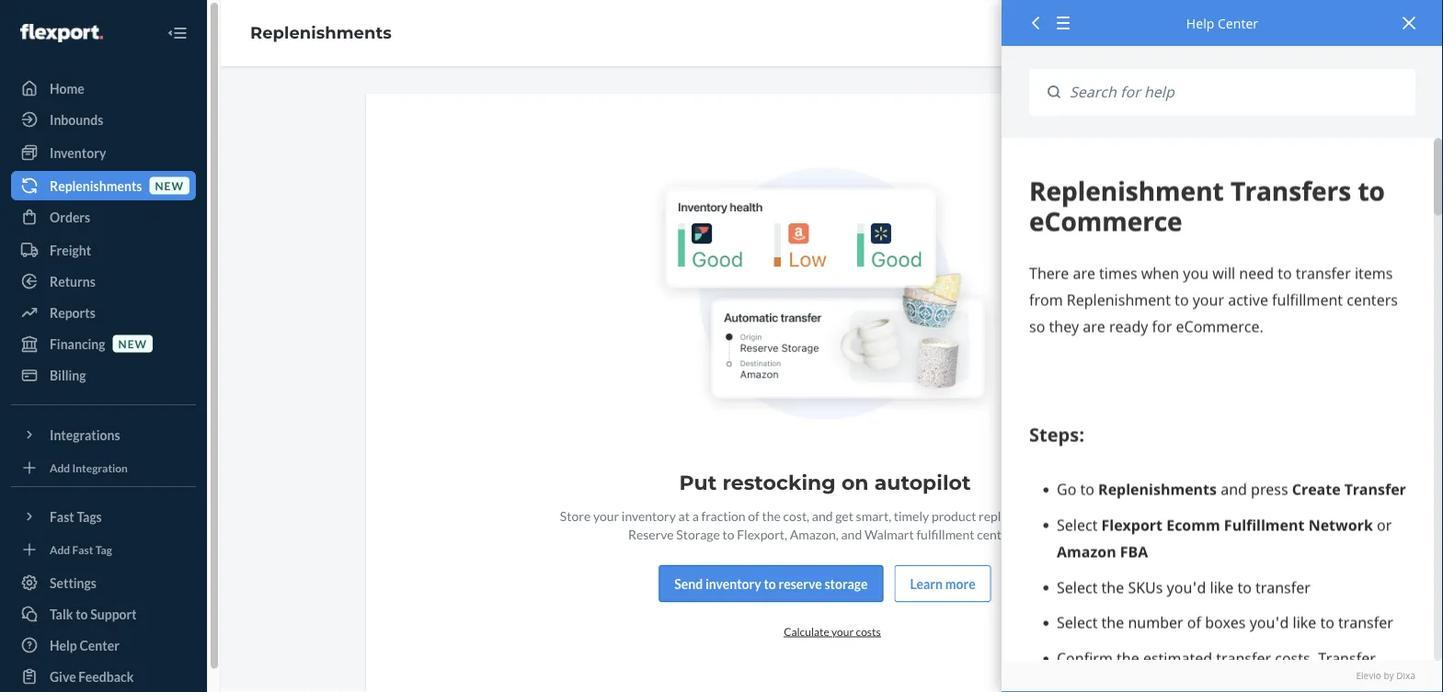 Task type: describe. For each thing, give the bounding box(es) containing it.
0 vertical spatial and
[[812, 508, 833, 524]]

0 horizontal spatial center
[[80, 638, 120, 653]]

empty list image
[[647, 167, 1003, 428]]

walmart
[[864, 526, 914, 542]]

learn
[[910, 576, 943, 592]]

restocking
[[722, 470, 836, 495]]

learn more
[[910, 576, 976, 592]]

0 horizontal spatial to
[[76, 607, 88, 622]]

integrations button
[[11, 420, 196, 450]]

flexport,
[[737, 526, 787, 542]]

smart,
[[856, 508, 891, 524]]

freight link
[[11, 235, 196, 265]]

add integration
[[50, 461, 128, 475]]

inbounds
[[50, 112, 103, 127]]

settings
[[50, 575, 97, 591]]

elevio
[[1356, 670, 1381, 683]]

orders link
[[11, 202, 196, 232]]

add for add integration
[[50, 461, 70, 475]]

autopilot
[[875, 470, 971, 495]]

reports
[[50, 305, 95, 321]]

product
[[932, 508, 976, 524]]

send inventory to reserve storage
[[675, 576, 868, 592]]

storage
[[676, 526, 720, 542]]

billing
[[50, 367, 86, 383]]

inventory inside button
[[705, 576, 761, 592]]

Search search field
[[1060, 69, 1416, 115]]

put
[[679, 470, 717, 495]]

your for store
[[593, 508, 619, 524]]

add fast tag link
[[11, 539, 196, 561]]

a
[[692, 508, 699, 524]]

help inside help center link
[[50, 638, 77, 653]]

flexport logo image
[[20, 24, 103, 42]]

dixa
[[1396, 670, 1416, 683]]

0 vertical spatial replenishments
[[250, 23, 392, 43]]

1 horizontal spatial help center
[[1186, 14, 1258, 32]]

freight
[[50, 242, 91, 258]]

help center link
[[11, 631, 196, 660]]

the
[[762, 508, 781, 524]]

on
[[842, 470, 869, 495]]

get
[[835, 508, 853, 524]]

store
[[560, 508, 591, 524]]

fast inside dropdown button
[[50, 509, 74, 525]]

reports link
[[11, 298, 196, 327]]

at
[[678, 508, 690, 524]]

0 horizontal spatial help center
[[50, 638, 120, 653]]

costs
[[856, 625, 881, 638]]

elevio by dixa
[[1356, 670, 1416, 683]]

tags
[[77, 509, 102, 525]]

add for add fast tag
[[50, 543, 70, 556]]

orders
[[50, 209, 90, 225]]

inventory link
[[11, 138, 196, 167]]

your for calculate
[[832, 625, 854, 638]]

billing link
[[11, 361, 196, 390]]

elevio by dixa link
[[1029, 670, 1416, 683]]

home link
[[11, 74, 196, 103]]

to inside store your inventory at a fraction of the cost, and get smart, timely product replenishment from reserve storage to flexport, amazon, and walmart fulfillment centers.
[[722, 526, 734, 542]]



Task type: locate. For each thing, give the bounding box(es) containing it.
feedback
[[78, 669, 134, 685]]

inbounds link
[[11, 105, 196, 134]]

tag
[[95, 543, 112, 556]]

add up settings in the left bottom of the page
[[50, 543, 70, 556]]

support
[[90, 607, 137, 622]]

fast left tags
[[50, 509, 74, 525]]

new for financing
[[118, 337, 147, 350]]

0 horizontal spatial new
[[118, 337, 147, 350]]

1 horizontal spatial to
[[722, 526, 734, 542]]

1 vertical spatial replenishments
[[50, 178, 142, 194]]

0 vertical spatial center
[[1218, 14, 1258, 32]]

0 vertical spatial fast
[[50, 509, 74, 525]]

0 vertical spatial add
[[50, 461, 70, 475]]

calculate
[[784, 625, 829, 638]]

inventory inside store your inventory at a fraction of the cost, and get smart, timely product replenishment from reserve storage to flexport, amazon, and walmart fulfillment centers.
[[622, 508, 676, 524]]

1 horizontal spatial new
[[155, 179, 184, 192]]

talk
[[50, 607, 73, 622]]

store your inventory at a fraction of the cost, and get smart, timely product replenishment from reserve storage to flexport, amazon, and walmart fulfillment centers.
[[560, 508, 1090, 542]]

reserve
[[779, 576, 822, 592]]

from
[[1063, 508, 1090, 524]]

learn more button
[[895, 566, 991, 602]]

center
[[1218, 14, 1258, 32], [80, 638, 120, 653]]

center up give feedback button
[[80, 638, 120, 653]]

1 vertical spatial help
[[50, 638, 77, 653]]

your right store
[[593, 508, 619, 524]]

1 horizontal spatial and
[[841, 526, 862, 542]]

new
[[155, 179, 184, 192], [118, 337, 147, 350]]

talk to support
[[50, 607, 137, 622]]

0 horizontal spatial your
[[593, 508, 619, 524]]

1 add from the top
[[50, 461, 70, 475]]

give feedback button
[[11, 662, 196, 692]]

to left the "reserve"
[[764, 576, 776, 592]]

to down 'fraction'
[[722, 526, 734, 542]]

0 horizontal spatial and
[[812, 508, 833, 524]]

fraction
[[701, 508, 746, 524]]

2 vertical spatial to
[[76, 607, 88, 622]]

fulfillment
[[916, 526, 974, 542]]

1 vertical spatial help center
[[50, 638, 120, 653]]

calculate your costs
[[784, 625, 881, 638]]

cost,
[[783, 508, 809, 524]]

send
[[675, 576, 703, 592]]

center up "search" search box at right top
[[1218, 14, 1258, 32]]

amazon,
[[790, 526, 839, 542]]

1 horizontal spatial your
[[832, 625, 854, 638]]

0 vertical spatial to
[[722, 526, 734, 542]]

fast
[[50, 509, 74, 525], [72, 543, 93, 556]]

new down the reports link
[[118, 337, 147, 350]]

help center up give feedback
[[50, 638, 120, 653]]

help up give
[[50, 638, 77, 653]]

add integration link
[[11, 457, 196, 479]]

1 vertical spatial fast
[[72, 543, 93, 556]]

0 horizontal spatial replenishments
[[50, 178, 142, 194]]

and
[[812, 508, 833, 524], [841, 526, 862, 542]]

more
[[945, 576, 976, 592]]

fast left tag
[[72, 543, 93, 556]]

your left costs
[[832, 625, 854, 638]]

replenishments link
[[250, 23, 392, 43]]

0 vertical spatial your
[[593, 508, 619, 524]]

integration
[[72, 461, 128, 475]]

storage
[[825, 576, 868, 592]]

1 horizontal spatial center
[[1218, 14, 1258, 32]]

inventory right send
[[705, 576, 761, 592]]

timely
[[894, 508, 929, 524]]

1 vertical spatial center
[[80, 638, 120, 653]]

home
[[50, 80, 84, 96]]

new for replenishments
[[155, 179, 184, 192]]

2 horizontal spatial to
[[764, 576, 776, 592]]

fast tags
[[50, 509, 102, 525]]

0 vertical spatial inventory
[[622, 508, 676, 524]]

send inventory to reserve storage button
[[659, 566, 883, 602]]

help center up "search" search box at right top
[[1186, 14, 1258, 32]]

of
[[748, 508, 760, 524]]

1 horizontal spatial help
[[1186, 14, 1214, 32]]

give
[[50, 669, 76, 685]]

replenishments
[[250, 23, 392, 43], [50, 178, 142, 194]]

0 vertical spatial help
[[1186, 14, 1214, 32]]

put restocking on autopilot
[[679, 470, 971, 495]]

help
[[1186, 14, 1214, 32], [50, 638, 77, 653]]

inventory
[[622, 508, 676, 524], [705, 576, 761, 592]]

help center
[[1186, 14, 1258, 32], [50, 638, 120, 653]]

financing
[[50, 336, 105, 352]]

new up orders link
[[155, 179, 184, 192]]

and down get
[[841, 526, 862, 542]]

1 horizontal spatial replenishments
[[250, 23, 392, 43]]

settings link
[[11, 568, 196, 598]]

add fast tag
[[50, 543, 112, 556]]

1 vertical spatial to
[[764, 576, 776, 592]]

help up "search" search box at right top
[[1186, 14, 1214, 32]]

returns link
[[11, 267, 196, 296]]

0 horizontal spatial help
[[50, 638, 77, 653]]

1 vertical spatial inventory
[[705, 576, 761, 592]]

talk to support button
[[11, 600, 196, 629]]

inventory up reserve
[[622, 508, 676, 524]]

add left integration
[[50, 461, 70, 475]]

inventory
[[50, 145, 106, 161]]

to
[[722, 526, 734, 542], [764, 576, 776, 592], [76, 607, 88, 622]]

to right talk
[[76, 607, 88, 622]]

centers.
[[977, 526, 1022, 542]]

close navigation image
[[166, 22, 189, 44]]

1 vertical spatial and
[[841, 526, 862, 542]]

your inside store your inventory at a fraction of the cost, and get smart, timely product replenishment from reserve storage to flexport, amazon, and walmart fulfillment centers.
[[593, 508, 619, 524]]

and up amazon,
[[812, 508, 833, 524]]

1 horizontal spatial inventory
[[705, 576, 761, 592]]

1 vertical spatial your
[[832, 625, 854, 638]]

give feedback
[[50, 669, 134, 685]]

by
[[1384, 670, 1394, 683]]

integrations
[[50, 427, 120, 443]]

replenishment
[[979, 508, 1060, 524]]

calculate your costs link
[[784, 625, 881, 638]]

1 vertical spatial new
[[118, 337, 147, 350]]

0 vertical spatial new
[[155, 179, 184, 192]]

returns
[[50, 274, 95, 289]]

reserve
[[628, 526, 674, 542]]

fast tags button
[[11, 502, 196, 532]]

0 horizontal spatial inventory
[[622, 508, 676, 524]]

your
[[593, 508, 619, 524], [832, 625, 854, 638]]

2 add from the top
[[50, 543, 70, 556]]

0 vertical spatial help center
[[1186, 14, 1258, 32]]

1 vertical spatial add
[[50, 543, 70, 556]]

add
[[50, 461, 70, 475], [50, 543, 70, 556]]



Task type: vqa. For each thing, say whether or not it's contained in the screenshot.
TO to the left
yes



